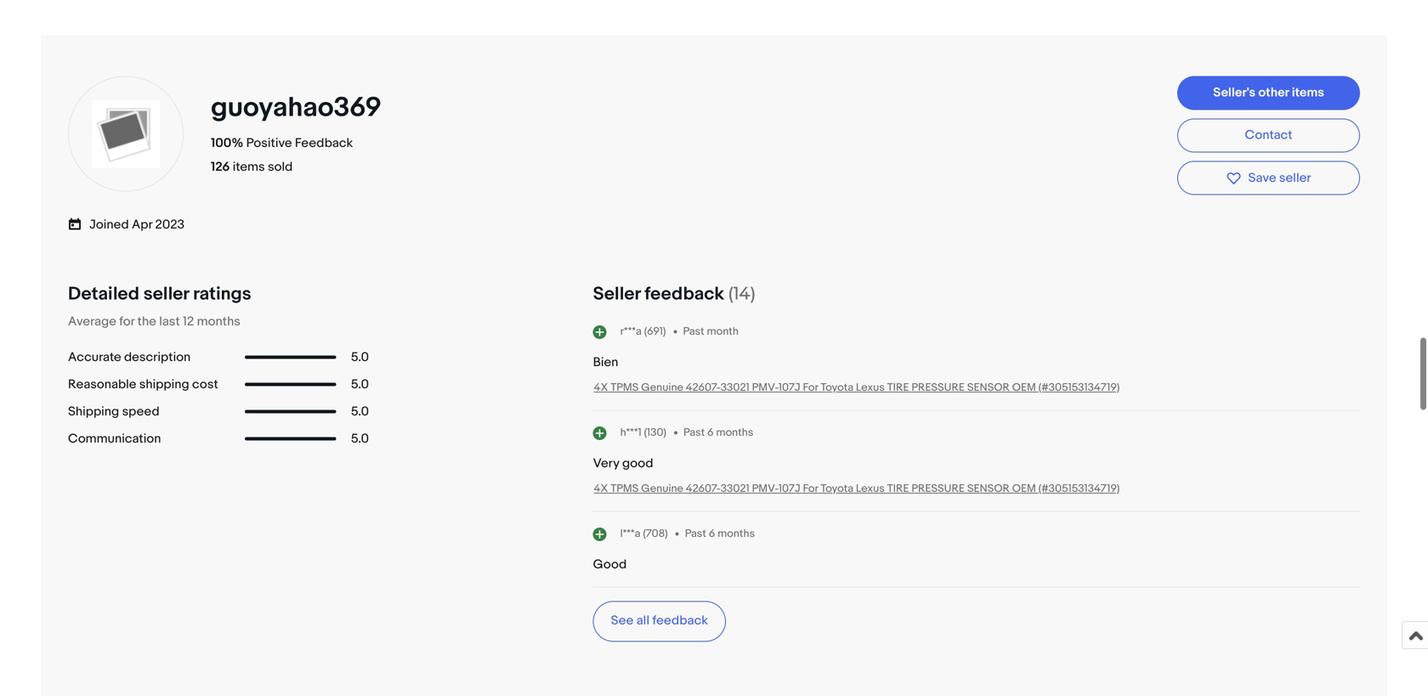 Task type: vqa. For each thing, say whether or not it's contained in the screenshot.
The 4X corresponding to Very good
yes



Task type: locate. For each thing, give the bounding box(es) containing it.
oem
[[1013, 381, 1037, 395], [1013, 483, 1037, 496]]

past left month
[[683, 325, 705, 339]]

2 (#305153134719) from the top
[[1039, 483, 1120, 496]]

1 4x tpms genuine 42607-33021 pmv-107j for toyota lexus tire pressure sensor oem (#305153134719) from the top
[[594, 381, 1120, 395]]

pressure
[[912, 381, 965, 395], [912, 483, 965, 496]]

1 pressure from the top
[[912, 381, 965, 395]]

4x tpms genuine 42607-33021 pmv-107j for toyota lexus tire pressure sensor oem (#305153134719) for very good
[[594, 483, 1120, 496]]

cost
[[192, 377, 218, 392]]

past right the (708)
[[685, 528, 707, 541]]

save
[[1249, 170, 1277, 186]]

toyota for bien
[[821, 381, 854, 395]]

33021
[[721, 381, 750, 395], [721, 483, 750, 496]]

6 right (130)
[[708, 427, 714, 440]]

past
[[683, 325, 705, 339], [684, 427, 705, 440], [685, 528, 707, 541]]

very
[[593, 456, 620, 472]]

1 vertical spatial months
[[716, 427, 754, 440]]

0 vertical spatial pressure
[[912, 381, 965, 395]]

seller's other items link
[[1178, 76, 1361, 110]]

4x tpms genuine 42607-33021 pmv-107j for toyota lexus tire pressure sensor oem (#305153134719) for bien
[[594, 381, 1120, 395]]

0 horizontal spatial items
[[233, 159, 265, 175]]

1 33021 from the top
[[721, 381, 750, 395]]

genuine
[[641, 381, 684, 395], [641, 483, 684, 496]]

2 tpms from the top
[[611, 483, 639, 496]]

2 4x tpms genuine 42607-33021 pmv-107j for toyota lexus tire pressure sensor oem (#305153134719) from the top
[[594, 483, 1120, 496]]

1 vertical spatial oem
[[1013, 483, 1037, 496]]

seller's
[[1214, 85, 1256, 100]]

1 lexus from the top
[[856, 381, 885, 395]]

2 42607- from the top
[[686, 483, 721, 496]]

1 vertical spatial for
[[803, 483, 819, 496]]

(#305153134719)
[[1039, 381, 1120, 395], [1039, 483, 1120, 496]]

107j
[[779, 381, 801, 395], [779, 483, 801, 496]]

5.0 for speed
[[351, 404, 369, 420]]

pressure for bien
[[912, 381, 965, 395]]

1 genuine from the top
[[641, 381, 684, 395]]

1 107j from the top
[[779, 381, 801, 395]]

2 vertical spatial past
[[685, 528, 707, 541]]

seller's other items
[[1214, 85, 1325, 100]]

1 vertical spatial 4x
[[594, 483, 608, 496]]

feedback up the past month
[[645, 283, 725, 305]]

5.0
[[351, 350, 369, 365], [351, 377, 369, 392], [351, 404, 369, 420], [351, 432, 369, 447]]

6 right the (708)
[[709, 528, 715, 541]]

feedback
[[645, 283, 725, 305], [653, 614, 708, 629]]

1 vertical spatial 33021
[[721, 483, 750, 496]]

0 vertical spatial 4x tpms genuine 42607-33021 pmv-107j for toyota lexus tire pressure sensor oem (#305153134719)
[[594, 381, 1120, 395]]

42607- for bien
[[686, 381, 721, 395]]

sensor for very good
[[968, 483, 1010, 496]]

1 oem from the top
[[1013, 381, 1037, 395]]

4x tpms genuine 42607-33021 pmv-107j for toyota lexus tire pressure sensor oem (#305153134719)
[[594, 381, 1120, 395], [594, 483, 1120, 496]]

1 tire from the top
[[888, 381, 910, 395]]

joined
[[89, 217, 129, 233]]

4x tpms genuine 42607-33021 pmv-107j for toyota lexus tire pressure sensor oem (#305153134719) link for very good
[[594, 483, 1120, 496]]

0 horizontal spatial seller
[[144, 283, 189, 305]]

months right the (708)
[[718, 528, 755, 541]]

2 for from the top
[[803, 483, 819, 496]]

see all feedback link
[[593, 602, 726, 643]]

seller up last
[[144, 283, 189, 305]]

months right (130)
[[716, 427, 754, 440]]

12
[[183, 314, 194, 330]]

0 vertical spatial past 6 months
[[684, 427, 754, 440]]

2 vertical spatial months
[[718, 528, 755, 541]]

1 4x tpms genuine 42607-33021 pmv-107j for toyota lexus tire pressure sensor oem (#305153134719) link from the top
[[594, 381, 1120, 395]]

sensor for bien
[[968, 381, 1010, 395]]

2 33021 from the top
[[721, 483, 750, 496]]

1 vertical spatial 4x tpms genuine 42607-33021 pmv-107j for toyota lexus tire pressure sensor oem (#305153134719)
[[594, 483, 1120, 496]]

seller feedback (14)
[[593, 283, 756, 305]]

1 vertical spatial feedback
[[653, 614, 708, 629]]

1 42607- from the top
[[686, 381, 721, 395]]

0 vertical spatial 4x
[[594, 381, 608, 395]]

tire
[[888, 381, 910, 395], [888, 483, 910, 496]]

0 vertical spatial lexus
[[856, 381, 885, 395]]

see
[[611, 614, 634, 629]]

items
[[1293, 85, 1325, 100], [233, 159, 265, 175]]

1 (#305153134719) from the top
[[1039, 381, 1120, 395]]

1 vertical spatial tpms
[[611, 483, 639, 496]]

reasonable
[[68, 377, 136, 392]]

2 4x from the top
[[594, 483, 608, 496]]

(708)
[[643, 528, 668, 541]]

pmv- for bien
[[752, 381, 779, 395]]

months
[[197, 314, 241, 330], [716, 427, 754, 440], [718, 528, 755, 541]]

(691)
[[644, 325, 666, 338]]

1 vertical spatial lexus
[[856, 483, 885, 496]]

0 vertical spatial tire
[[888, 381, 910, 395]]

lexus for very good
[[856, 483, 885, 496]]

1 pmv- from the top
[[752, 381, 779, 395]]

126
[[211, 159, 230, 175]]

items right 'other'
[[1293, 85, 1325, 100]]

0 vertical spatial items
[[1293, 85, 1325, 100]]

2 sensor from the top
[[968, 483, 1010, 496]]

past right (130)
[[684, 427, 705, 440]]

tpms for very good
[[611, 483, 639, 496]]

1 vertical spatial seller
[[144, 283, 189, 305]]

h***1
[[620, 426, 642, 440]]

contact
[[1246, 127, 1293, 143]]

2 toyota from the top
[[821, 483, 854, 496]]

4 5.0 from the top
[[351, 432, 369, 447]]

2 genuine from the top
[[641, 483, 684, 496]]

0 vertical spatial toyota
[[821, 381, 854, 395]]

1 vertical spatial sensor
[[968, 483, 1010, 496]]

1 horizontal spatial seller
[[1280, 170, 1312, 186]]

guoyahao369
[[211, 91, 382, 124]]

107j for bien
[[779, 381, 801, 395]]

1 vertical spatial 107j
[[779, 483, 801, 496]]

2 5.0 from the top
[[351, 377, 369, 392]]

1 vertical spatial past 6 months
[[685, 528, 755, 541]]

genuine up (130)
[[641, 381, 684, 395]]

0 vertical spatial oem
[[1013, 381, 1037, 395]]

toyota
[[821, 381, 854, 395], [821, 483, 854, 496]]

4x
[[594, 381, 608, 395], [594, 483, 608, 496]]

4x down very
[[594, 483, 608, 496]]

feedback
[[295, 136, 353, 151]]

6
[[708, 427, 714, 440], [709, 528, 715, 541]]

3 5.0 from the top
[[351, 404, 369, 420]]

0 vertical spatial genuine
[[641, 381, 684, 395]]

h***1 (130)
[[620, 426, 667, 440]]

0 vertical spatial past
[[683, 325, 705, 339]]

1 horizontal spatial items
[[1293, 85, 1325, 100]]

seller inside 'save seller' button
[[1280, 170, 1312, 186]]

2 pmv- from the top
[[752, 483, 779, 496]]

42607-
[[686, 381, 721, 395], [686, 483, 721, 496]]

items right 126 on the left of page
[[233, 159, 265, 175]]

4x tpms genuine 42607-33021 pmv-107j for toyota lexus tire pressure sensor oem (#305153134719) link for bien
[[594, 381, 1120, 395]]

past 6 months
[[684, 427, 754, 440], [685, 528, 755, 541]]

accurate description
[[68, 350, 191, 365]]

(#305153134719) for bien
[[1039, 381, 1120, 395]]

tpms
[[611, 381, 639, 395], [611, 483, 639, 496]]

2 oem from the top
[[1013, 483, 1037, 496]]

1 vertical spatial pmv-
[[752, 483, 779, 496]]

2 4x tpms genuine 42607-33021 pmv-107j for toyota lexus tire pressure sensor oem (#305153134719) link from the top
[[594, 483, 1120, 496]]

0 vertical spatial 107j
[[779, 381, 801, 395]]

4x down bien
[[594, 381, 608, 395]]

tpms for bien
[[611, 381, 639, 395]]

0 vertical spatial for
[[803, 381, 819, 395]]

past for very good
[[684, 427, 705, 440]]

1 vertical spatial toyota
[[821, 483, 854, 496]]

lexus for bien
[[856, 381, 885, 395]]

2 pressure from the top
[[912, 483, 965, 496]]

communication
[[68, 432, 161, 447]]

genuine for very good
[[641, 483, 684, 496]]

0 vertical spatial (#305153134719)
[[1039, 381, 1120, 395]]

1 vertical spatial 4x tpms genuine 42607-33021 pmv-107j for toyota lexus tire pressure sensor oem (#305153134719) link
[[594, 483, 1120, 496]]

0 vertical spatial pmv-
[[752, 381, 779, 395]]

1 vertical spatial (#305153134719)
[[1039, 483, 1120, 496]]

5.0 for shipping
[[351, 377, 369, 392]]

1 4x from the top
[[594, 381, 608, 395]]

6 for very good
[[708, 427, 714, 440]]

past 6 months right the (708)
[[685, 528, 755, 541]]

1 vertical spatial past
[[684, 427, 705, 440]]

genuine down good at the bottom left
[[641, 483, 684, 496]]

tpms down very good
[[611, 483, 639, 496]]

0 vertical spatial 4x tpms genuine 42607-33021 pmv-107j for toyota lexus tire pressure sensor oem (#305153134719) link
[[594, 381, 1120, 395]]

detailed
[[68, 283, 139, 305]]

apr
[[132, 217, 152, 233]]

feedback right all at bottom left
[[653, 614, 708, 629]]

1 vertical spatial 6
[[709, 528, 715, 541]]

4x tpms genuine 42607-33021 pmv-107j for toyota lexus tire pressure sensor oem (#305153134719) link
[[594, 381, 1120, 395], [594, 483, 1120, 496]]

100%
[[211, 136, 243, 151]]

0 vertical spatial 33021
[[721, 381, 750, 395]]

1 toyota from the top
[[821, 381, 854, 395]]

past for bien
[[683, 325, 705, 339]]

0 vertical spatial months
[[197, 314, 241, 330]]

oem for bien
[[1013, 381, 1037, 395]]

sold
[[268, 159, 293, 175]]

tpms down bien
[[611, 381, 639, 395]]

past month
[[683, 325, 739, 339]]

lexus
[[856, 381, 885, 395], [856, 483, 885, 496]]

1 vertical spatial tire
[[888, 483, 910, 496]]

0 vertical spatial tpms
[[611, 381, 639, 395]]

seller
[[1280, 170, 1312, 186], [144, 283, 189, 305]]

l***a
[[620, 528, 641, 541]]

oem for very good
[[1013, 483, 1037, 496]]

0 vertical spatial 42607-
[[686, 381, 721, 395]]

2 tire from the top
[[888, 483, 910, 496]]

1 vertical spatial pressure
[[912, 483, 965, 496]]

shipping
[[68, 404, 119, 420]]

(130)
[[644, 426, 667, 440]]

description
[[124, 350, 191, 365]]

contact link
[[1178, 118, 1361, 152]]

tire for very good
[[888, 483, 910, 496]]

for
[[803, 381, 819, 395], [803, 483, 819, 496]]

sensor
[[968, 381, 1010, 395], [968, 483, 1010, 496]]

1 tpms from the top
[[611, 381, 639, 395]]

1 5.0 from the top
[[351, 350, 369, 365]]

1 sensor from the top
[[968, 381, 1010, 395]]

1 vertical spatial 42607-
[[686, 483, 721, 496]]

save seller button
[[1178, 161, 1361, 195]]

months for good
[[718, 528, 755, 541]]

past 6 months right (130)
[[684, 427, 754, 440]]

0 vertical spatial sensor
[[968, 381, 1010, 395]]

1 vertical spatial genuine
[[641, 483, 684, 496]]

pmv-
[[752, 381, 779, 395], [752, 483, 779, 496]]

detailed seller ratings
[[68, 283, 251, 305]]

1 for from the top
[[803, 381, 819, 395]]

0 vertical spatial seller
[[1280, 170, 1312, 186]]

2 107j from the top
[[779, 483, 801, 496]]

for for bien
[[803, 381, 819, 395]]

ratings
[[193, 283, 251, 305]]

reasonable shipping cost
[[68, 377, 218, 392]]

0 vertical spatial 6
[[708, 427, 714, 440]]

107j for very good
[[779, 483, 801, 496]]

seller
[[593, 283, 641, 305]]

guoyahao369 link
[[211, 91, 388, 124]]

all
[[637, 614, 650, 629]]

months down ratings
[[197, 314, 241, 330]]

shipping speed
[[68, 404, 160, 420]]

2 lexus from the top
[[856, 483, 885, 496]]

seller right the save
[[1280, 170, 1312, 186]]

last
[[159, 314, 180, 330]]

100% positive feedback
[[211, 136, 353, 151]]



Task type: describe. For each thing, give the bounding box(es) containing it.
pmv- for very good
[[752, 483, 779, 496]]

1 vertical spatial items
[[233, 159, 265, 175]]

genuine for bien
[[641, 381, 684, 395]]

joined apr 2023
[[89, 217, 185, 233]]

126 items sold
[[211, 159, 293, 175]]

4x for very good
[[594, 483, 608, 496]]

r***a
[[620, 325, 642, 338]]

shipping
[[139, 377, 189, 392]]

seller for save
[[1280, 170, 1312, 186]]

good
[[593, 557, 627, 573]]

for
[[119, 314, 135, 330]]

the
[[137, 314, 156, 330]]

accurate
[[68, 350, 121, 365]]

speed
[[122, 404, 160, 420]]

for for very good
[[803, 483, 819, 496]]

4x for bien
[[594, 381, 608, 395]]

past 6 months for good
[[685, 528, 755, 541]]

text__icon wrapper image
[[68, 215, 89, 232]]

past 6 months for very good
[[684, 427, 754, 440]]

see all feedback
[[611, 614, 708, 629]]

tire for bien
[[888, 381, 910, 395]]

42607- for very good
[[686, 483, 721, 496]]

very good
[[593, 456, 654, 472]]

5.0 for description
[[351, 350, 369, 365]]

(14)
[[729, 283, 756, 305]]

2023
[[155, 217, 185, 233]]

positive
[[246, 136, 292, 151]]

pressure for very good
[[912, 483, 965, 496]]

good
[[623, 456, 654, 472]]

6 for good
[[709, 528, 715, 541]]

save seller
[[1249, 170, 1312, 186]]

seller for detailed
[[144, 283, 189, 305]]

33021 for bien
[[721, 381, 750, 395]]

months for very good
[[716, 427, 754, 440]]

33021 for very good
[[721, 483, 750, 496]]

bien
[[593, 355, 619, 370]]

(#305153134719) for very good
[[1039, 483, 1120, 496]]

r***a (691)
[[620, 325, 666, 338]]

other
[[1259, 85, 1290, 100]]

0 vertical spatial feedback
[[645, 283, 725, 305]]

l***a (708)
[[620, 528, 668, 541]]

average for the last 12 months
[[68, 314, 241, 330]]

guoyahao369 image
[[92, 100, 160, 168]]

past for good
[[685, 528, 707, 541]]

month
[[707, 325, 739, 339]]

average
[[68, 314, 116, 330]]

items inside seller's other items link
[[1293, 85, 1325, 100]]

toyota for very good
[[821, 483, 854, 496]]



